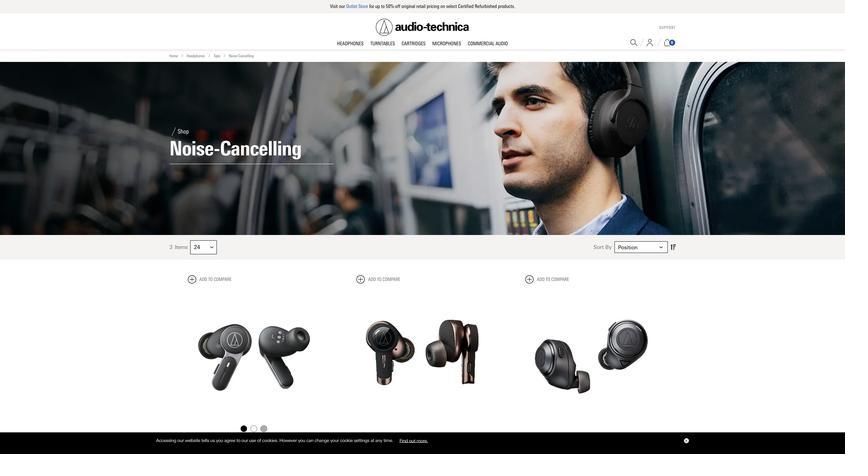 Task type: vqa. For each thing, say whether or not it's contained in the screenshot.
topmost The 1
no



Task type: describe. For each thing, give the bounding box(es) containing it.
noise cancelling image
[[0, 62, 845, 235]]

2 you from the left
[[298, 438, 305, 444]]

3 items
[[169, 244, 188, 251]]

audio
[[496, 40, 508, 46]]

add for ath cks50tw image
[[537, 277, 545, 282]]

cookies.
[[262, 438, 278, 444]]

0 horizontal spatial headphones link
[[187, 53, 205, 59]]

our for visit
[[339, 3, 345, 9]]

accessing our website tells us you agree to our use of cookies. however you can change your cookie settings at any time.
[[156, 438, 395, 444]]

noise-cancelling for divider line icon
[[169, 137, 302, 161]]

cartridges link
[[398, 40, 429, 47]]

divider line image
[[169, 128, 178, 136]]

items
[[175, 244, 188, 251]]

cookie
[[340, 438, 353, 444]]

1 add from the left
[[199, 277, 207, 282]]

visit our outlet store for up to 50%-off original retail pricing on select certified refurbished products.
[[330, 3, 515, 9]]

select
[[446, 3, 457, 9]]

us
[[210, 438, 215, 444]]

add to compare for first add to compare button from the left
[[199, 277, 232, 282]]

our for accessing
[[177, 438, 184, 444]]

find out more.
[[400, 438, 428, 444]]

website
[[185, 438, 200, 444]]

support
[[660, 25, 676, 30]]

add to compare button for ath cks50tw image
[[525, 275, 569, 284]]

turntables
[[370, 40, 395, 46]]

time.
[[384, 438, 393, 444]]

add to compare button for ath twx9 image
[[357, 275, 400, 284]]

1 breadcrumbs image from the left
[[208, 54, 211, 57]]

on
[[441, 3, 445, 9]]

sort
[[594, 244, 604, 251]]

microphones link
[[429, 40, 465, 47]]

to for ath twx9 image add to compare button
[[377, 277, 382, 282]]

products.
[[498, 3, 515, 9]]

shop
[[178, 128, 189, 135]]

find out more. link
[[395, 436, 433, 446]]

any
[[375, 438, 382, 444]]

outlet
[[346, 3, 357, 9]]

commercial audio link
[[465, 40, 511, 47]]

breadcrumbs image
[[181, 54, 184, 57]]

find
[[400, 438, 408, 444]]

pricing
[[427, 3, 439, 9]]

however
[[279, 438, 297, 444]]

agree
[[224, 438, 235, 444]]

commercial
[[468, 40, 495, 46]]

can
[[306, 438, 314, 444]]

ath twx9 image
[[357, 289, 489, 421]]

0 link
[[664, 39, 676, 46]]

0
[[671, 40, 673, 45]]

magnifying glass image
[[630, 39, 638, 46]]

compare for first add to compare button from the left
[[214, 277, 232, 282]]

noise- for 1st breadcrumbs icon from right
[[229, 53, 238, 58]]

retail
[[416, 3, 426, 9]]

basket image
[[664, 39, 671, 46]]

microphones
[[432, 40, 461, 46]]

of
[[257, 438, 261, 444]]

commercial audio
[[468, 40, 508, 46]]

cancelling for divider line icon
[[220, 137, 302, 161]]

by
[[606, 244, 612, 251]]

for
[[369, 3, 374, 9]]

cross image
[[685, 440, 688, 443]]

tells
[[201, 438, 209, 444]]

2 divider line image from the left
[[657, 38, 661, 47]]



Task type: locate. For each thing, give the bounding box(es) containing it.
1 carrat down image from the left
[[210, 246, 214, 249]]

0 horizontal spatial add to compare button
[[188, 275, 232, 284]]

carrat down image
[[210, 246, 214, 249], [660, 246, 663, 249]]

certified
[[458, 3, 474, 9]]

2 breadcrumbs image from the left
[[223, 54, 226, 57]]

1 you from the left
[[216, 438, 223, 444]]

change
[[315, 438, 329, 444]]

support link
[[660, 25, 676, 30]]

add
[[199, 277, 207, 282], [368, 277, 376, 282], [537, 277, 545, 282]]

2 horizontal spatial add to compare
[[537, 277, 569, 282]]

our left website
[[177, 438, 184, 444]]

2 compare from the left
[[383, 277, 400, 282]]

50%-
[[386, 3, 395, 9]]

at
[[371, 438, 374, 444]]

1 horizontal spatial add
[[368, 277, 376, 282]]

type
[[214, 53, 220, 58]]

1 add to compare button from the left
[[188, 275, 232, 284]]

carrat down image left set descending direction icon
[[660, 246, 663, 249]]

0 vertical spatial noise-
[[229, 53, 238, 58]]

add for ath twx9 image
[[368, 277, 376, 282]]

1 vertical spatial headphones
[[187, 53, 205, 58]]

1 vertical spatial noise-
[[169, 137, 220, 161]]

breadcrumbs image left type
[[208, 54, 211, 57]]

headphones link
[[334, 40, 367, 47], [187, 53, 205, 59]]

headphones left 'turntables'
[[337, 40, 364, 46]]

settings
[[354, 438, 369, 444]]

divider line image right magnifying glass image
[[640, 38, 644, 47]]

2 add to compare from the left
[[368, 277, 400, 282]]

home
[[169, 53, 178, 58]]

0 horizontal spatial divider line image
[[640, 38, 644, 47]]

0 horizontal spatial our
[[177, 438, 184, 444]]

to
[[381, 3, 385, 9], [208, 277, 213, 282], [377, 277, 382, 282], [546, 277, 550, 282], [237, 438, 240, 444]]

0 vertical spatial noise-cancelling
[[229, 53, 254, 58]]

outlet store link
[[346, 3, 368, 9]]

0 vertical spatial headphones link
[[334, 40, 367, 47]]

add to compare for ath twx9 image add to compare button
[[368, 277, 400, 282]]

more.
[[417, 438, 428, 444]]

headphones right breadcrumbs image
[[187, 53, 205, 58]]

breadcrumbs image
[[208, 54, 211, 57], [223, 54, 226, 57]]

your
[[330, 438, 339, 444]]

our right visit
[[339, 3, 345, 9]]

divider line image left basket icon
[[657, 38, 661, 47]]

1 horizontal spatial headphones
[[337, 40, 364, 46]]

add to compare for ath cks50tw image add to compare button
[[537, 277, 569, 282]]

store logo image
[[376, 19, 469, 36]]

2 add from the left
[[368, 277, 376, 282]]

noise- right type
[[229, 53, 238, 58]]

compare
[[214, 277, 232, 282], [383, 277, 400, 282], [551, 277, 569, 282]]

0 horizontal spatial compare
[[214, 277, 232, 282]]

1 horizontal spatial carrat down image
[[660, 246, 663, 249]]

add to compare button
[[188, 275, 232, 284], [357, 275, 400, 284], [525, 275, 569, 284]]

1 horizontal spatial divider line image
[[657, 38, 661, 47]]

noise-cancelling
[[229, 53, 254, 58], [169, 137, 302, 161]]

1 add to compare from the left
[[199, 277, 232, 282]]

1 vertical spatial noise-cancelling
[[169, 137, 302, 161]]

noise- down shop in the top left of the page
[[169, 137, 220, 161]]

0 horizontal spatial carrat down image
[[210, 246, 214, 249]]

headphones link left 'turntables'
[[334, 40, 367, 47]]

2 horizontal spatial add to compare button
[[525, 275, 569, 284]]

cancelling
[[238, 53, 254, 58], [220, 137, 302, 161]]

out
[[409, 438, 416, 444]]

set descending direction image
[[671, 243, 676, 252]]

1 horizontal spatial noise-
[[229, 53, 238, 58]]

3 add from the left
[[537, 277, 545, 282]]

2 horizontal spatial compare
[[551, 277, 569, 282]]

ath twx7 image
[[188, 289, 320, 421]]

2 horizontal spatial our
[[339, 3, 345, 9]]

cartridges
[[402, 40, 426, 46]]

1 horizontal spatial you
[[298, 438, 305, 444]]

1 divider line image from the left
[[640, 38, 644, 47]]

0 vertical spatial cancelling
[[238, 53, 254, 58]]

use
[[249, 438, 256, 444]]

3 add to compare from the left
[[537, 277, 569, 282]]

option group
[[187, 424, 321, 434]]

2 add to compare button from the left
[[357, 275, 400, 284]]

1 horizontal spatial compare
[[383, 277, 400, 282]]

2 horizontal spatial add
[[537, 277, 545, 282]]

type link
[[214, 53, 220, 59]]

1 horizontal spatial add to compare
[[368, 277, 400, 282]]

0 horizontal spatial noise-
[[169, 137, 220, 161]]

store
[[359, 3, 368, 9]]

noise- for divider line icon
[[169, 137, 220, 161]]

to for first add to compare button from the left
[[208, 277, 213, 282]]

0 horizontal spatial breadcrumbs image
[[208, 54, 211, 57]]

compare for ath cks50tw image add to compare button
[[551, 277, 569, 282]]

you left can
[[298, 438, 305, 444]]

divider line image
[[640, 38, 644, 47], [657, 38, 661, 47]]

our
[[339, 3, 345, 9], [177, 438, 184, 444], [242, 438, 248, 444]]

up
[[375, 3, 380, 9]]

1 horizontal spatial headphones link
[[334, 40, 367, 47]]

turntables link
[[367, 40, 398, 47]]

headphones link right breadcrumbs image
[[187, 53, 205, 59]]

accessing
[[156, 438, 176, 444]]

0 vertical spatial headphones
[[337, 40, 364, 46]]

home link
[[169, 53, 178, 59]]

original
[[402, 3, 415, 9]]

0 horizontal spatial you
[[216, 438, 223, 444]]

0 horizontal spatial headphones
[[187, 53, 205, 58]]

sort by
[[594, 244, 612, 251]]

carrat down image right items
[[210, 246, 214, 249]]

1 horizontal spatial our
[[242, 438, 248, 444]]

you right 'us'
[[216, 438, 223, 444]]

to for ath cks50tw image add to compare button
[[546, 277, 550, 282]]

breadcrumbs image right type
[[223, 54, 226, 57]]

1 vertical spatial headphones link
[[187, 53, 205, 59]]

refurbished
[[475, 3, 497, 9]]

you
[[216, 438, 223, 444], [298, 438, 305, 444]]

0 horizontal spatial add to compare
[[199, 277, 232, 282]]

compare for ath twx9 image add to compare button
[[383, 277, 400, 282]]

1 horizontal spatial add to compare button
[[357, 275, 400, 284]]

0 horizontal spatial add
[[199, 277, 207, 282]]

2 carrat down image from the left
[[660, 246, 663, 249]]

3 compare from the left
[[551, 277, 569, 282]]

headphones
[[337, 40, 364, 46], [187, 53, 205, 58]]

cancelling for 1st breadcrumbs icon from right
[[238, 53, 254, 58]]

off
[[395, 3, 400, 9]]

visit
[[330, 3, 338, 9]]

ath cks50tw image
[[525, 289, 658, 421]]

noise-
[[229, 53, 238, 58], [169, 137, 220, 161]]

3
[[169, 244, 172, 251]]

1 horizontal spatial breadcrumbs image
[[223, 54, 226, 57]]

1 vertical spatial cancelling
[[220, 137, 302, 161]]

noise-cancelling for 1st breadcrumbs icon from right
[[229, 53, 254, 58]]

our left use
[[242, 438, 248, 444]]

1 compare from the left
[[214, 277, 232, 282]]

add to compare
[[199, 277, 232, 282], [368, 277, 400, 282], [537, 277, 569, 282]]

3 add to compare button from the left
[[525, 275, 569, 284]]



